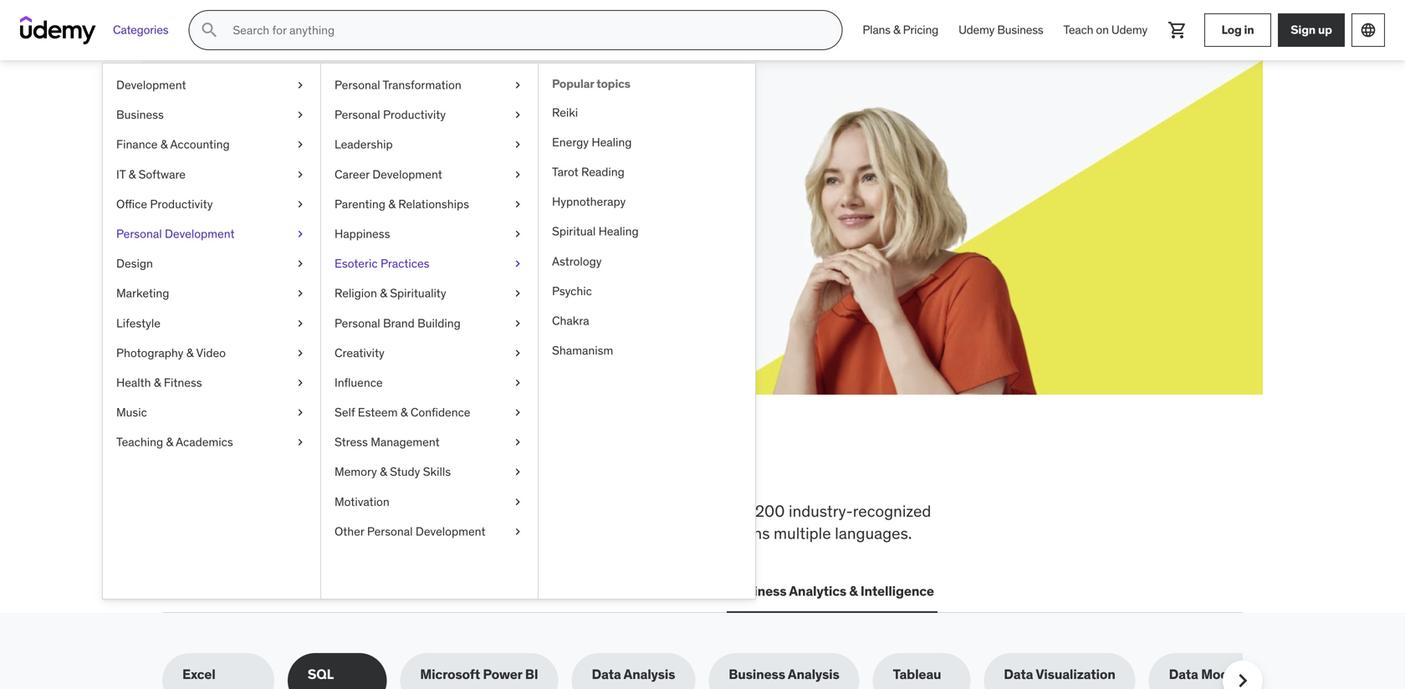 Task type: vqa. For each thing, say whether or not it's contained in the screenshot.
Creativity xsmall icon
yes



Task type: locate. For each thing, give the bounding box(es) containing it.
xsmall image inside happiness link
[[511, 226, 524, 242]]

& for photography & video
[[186, 345, 194, 360]]

1 vertical spatial leadership
[[419, 583, 489, 600]]

data for data science
[[509, 583, 538, 600]]

plans
[[863, 22, 891, 37]]

xsmall image inside influence link
[[511, 375, 524, 391]]

xsmall image inside music link
[[294, 404, 307, 421]]

self esteem & confidence link
[[321, 398, 538, 428]]

spiritual
[[552, 224, 596, 239]]

health & fitness link
[[103, 368, 320, 398]]

& left video
[[186, 345, 194, 360]]

leadership
[[335, 137, 393, 152], [419, 583, 489, 600]]

popular topics
[[552, 76, 630, 91]]

2 analysis from the left
[[788, 666, 840, 683]]

it for it certifications
[[300, 583, 312, 600]]

1 vertical spatial in
[[527, 446, 559, 489]]

0 vertical spatial in
[[1244, 22, 1254, 37]]

0 horizontal spatial in
[[527, 446, 559, 489]]

1 horizontal spatial for
[[698, 501, 717, 521]]

motivation
[[335, 494, 390, 509]]

brand
[[383, 316, 415, 331]]

& right analytics
[[849, 583, 858, 600]]

personal brand building link
[[321, 308, 538, 338]]

xsmall image for self esteem & confidence
[[511, 404, 524, 421]]

leadership for leadership link
[[335, 137, 393, 152]]

data
[[509, 583, 538, 600], [592, 666, 621, 683], [1004, 666, 1033, 683], [1169, 666, 1198, 683]]

place
[[632, 446, 719, 489]]

esteem
[[358, 405, 398, 420]]

xsmall image inside office productivity link
[[294, 196, 307, 212]]

1 horizontal spatial skills
[[423, 464, 451, 479]]

xsmall image inside the 'photography & video' link
[[294, 345, 307, 361]]

0 horizontal spatial productivity
[[150, 196, 213, 212]]

your up with
[[346, 133, 407, 168]]

xsmall image inside finance & accounting link
[[294, 136, 307, 153]]

data left science at the bottom of the page
[[509, 583, 538, 600]]

shopping cart with 0 items image
[[1168, 20, 1188, 40]]

xsmall image inside the personal productivity link
[[511, 107, 524, 123]]

xsmall image for creativity
[[511, 345, 524, 361]]

just
[[508, 174, 530, 192]]

1 vertical spatial productivity
[[150, 196, 213, 212]]

memory
[[335, 464, 377, 479]]

0 horizontal spatial analysis
[[624, 666, 675, 683]]

development down office productivity link on the top of the page
[[165, 226, 235, 241]]

music
[[116, 405, 147, 420]]

xsmall image inside leadership link
[[511, 136, 524, 153]]

it certifications button
[[297, 571, 403, 612]]

& for health & fitness
[[154, 375, 161, 390]]

personal up personal productivity
[[335, 77, 380, 92]]

esoteric practices element
[[538, 64, 755, 599]]

0 horizontal spatial leadership
[[335, 137, 393, 152]]

xsmall image for motivation
[[511, 494, 524, 510]]

relationships
[[398, 196, 469, 212]]

self esteem & confidence
[[335, 405, 470, 420]]

xsmall image inside creativity link
[[511, 345, 524, 361]]

xsmall image inside parenting & relationships link
[[511, 196, 524, 212]]

at
[[493, 174, 505, 192]]

0 vertical spatial healing
[[592, 135, 632, 150]]

course.
[[395, 174, 438, 192]]

business inside topic filters element
[[729, 666, 785, 683]]

xsmall image for business
[[294, 107, 307, 123]]

healing for spiritual healing
[[599, 224, 639, 239]]

workplace
[[281, 501, 354, 521]]

xsmall image inside marketing link
[[294, 285, 307, 302]]

skills
[[277, 446, 367, 489], [358, 501, 393, 521]]

0 horizontal spatial for
[[302, 133, 342, 168]]

1 vertical spatial skills
[[423, 464, 451, 479]]

it up office
[[116, 167, 126, 182]]

1 vertical spatial it
[[300, 583, 312, 600]]

& up office
[[128, 167, 136, 182]]

data left modeling
[[1169, 666, 1198, 683]]

business inside button
[[730, 583, 787, 600]]

xsmall image for music
[[294, 404, 307, 421]]

software
[[139, 167, 186, 182]]

covering critical workplace skills to technical topics, including prep content for over 200 industry-recognized certifications, our catalog supports well-rounded professional development and spans multiple languages.
[[162, 501, 931, 543]]

a
[[384, 174, 391, 192]]

rounded
[[447, 523, 506, 543]]

1 horizontal spatial your
[[346, 133, 407, 168]]

leadership inside leadership button
[[419, 583, 489, 600]]

business for business
[[116, 107, 164, 122]]

xsmall image inside motivation link
[[511, 494, 524, 510]]

xsmall image for photography & video
[[294, 345, 307, 361]]

personal for personal brand building
[[335, 316, 380, 331]]

1 horizontal spatial productivity
[[383, 107, 446, 122]]

business
[[997, 22, 1043, 37], [116, 107, 164, 122], [730, 583, 787, 600], [729, 666, 785, 683]]

topic filters element
[[162, 653, 1280, 689]]

skills up expand
[[222, 133, 298, 168]]

motivation link
[[321, 487, 538, 517]]

xsmall image inside health & fitness link
[[294, 375, 307, 391]]

xsmall image inside "personal brand building" link
[[511, 315, 524, 332]]

it for it & software
[[116, 167, 126, 182]]

skills up workplace
[[277, 446, 367, 489]]

leadership up career
[[335, 137, 393, 152]]

other personal development link
[[321, 517, 538, 547]]

spiritual healing link
[[539, 217, 755, 247]]

chakra
[[552, 313, 589, 328]]

xsmall image inside personal development link
[[294, 226, 307, 242]]

xsmall image for development
[[294, 77, 307, 93]]

0 horizontal spatial it
[[116, 167, 126, 182]]

design
[[116, 256, 153, 271]]

xsmall image inside it & software link
[[294, 166, 307, 183]]

industry-
[[789, 501, 853, 521]]

creativity link
[[321, 338, 538, 368]]

1 horizontal spatial it
[[300, 583, 312, 600]]

personal for personal development
[[116, 226, 162, 241]]

& for memory & study skills
[[380, 464, 387, 479]]

business analytics & intelligence button
[[727, 571, 937, 612]]

data inside data science button
[[509, 583, 538, 600]]

1 vertical spatial healing
[[599, 224, 639, 239]]

xsmall image inside development link
[[294, 77, 307, 93]]

udemy right pricing
[[959, 22, 995, 37]]

it inside button
[[300, 583, 312, 600]]

xsmall image inside religion & spirituality link
[[511, 285, 524, 302]]

finance
[[116, 137, 158, 152]]

xsmall image inside lifestyle link
[[294, 315, 307, 332]]

office
[[116, 196, 147, 212]]

data science button
[[505, 571, 594, 612]]

xsmall image for stress management
[[511, 434, 524, 451]]

development up parenting & relationships
[[372, 167, 442, 182]]

professional
[[510, 523, 597, 543]]

development for personal development
[[165, 226, 235, 241]]

career development
[[335, 167, 442, 182]]

0 vertical spatial productivity
[[383, 107, 446, 122]]

0 vertical spatial for
[[302, 133, 342, 168]]

finance & accounting link
[[103, 130, 320, 160]]

over
[[721, 501, 751, 521]]

stress management link
[[321, 428, 538, 457]]

xsmall image for career development
[[511, 166, 524, 183]]

0 vertical spatial skills
[[222, 133, 298, 168]]

xsmall image for teaching & academics
[[294, 434, 307, 451]]

plans & pricing link
[[853, 10, 949, 50]]

& left study
[[380, 464, 387, 479]]

xsmall image inside design link
[[294, 256, 307, 272]]

personal for personal productivity
[[335, 107, 380, 122]]

xsmall image for personal development
[[294, 226, 307, 242]]

expand
[[222, 174, 267, 192]]

leadership link
[[321, 130, 538, 160]]

development for web development
[[197, 583, 280, 600]]

analysis
[[624, 666, 675, 683], [788, 666, 840, 683]]

& down a
[[388, 196, 396, 212]]

data left visualization
[[1004, 666, 1033, 683]]

analysis for business analysis
[[788, 666, 840, 683]]

udemy business
[[959, 22, 1043, 37]]

personal
[[335, 77, 380, 92], [335, 107, 380, 122], [116, 226, 162, 241], [335, 316, 380, 331], [367, 524, 413, 539]]

sql
[[308, 666, 334, 683]]

& for teaching & academics
[[166, 435, 173, 450]]

udemy right on
[[1112, 22, 1148, 37]]

xsmall image inside self esteem & confidence link
[[511, 404, 524, 421]]

productivity for office productivity
[[150, 196, 213, 212]]

1 horizontal spatial analysis
[[788, 666, 840, 683]]

photography & video
[[116, 345, 226, 360]]

memory & study skills link
[[321, 457, 538, 487]]

xsmall image inside teaching & academics link
[[294, 434, 307, 451]]

parenting & relationships link
[[321, 189, 538, 219]]

0 vertical spatial leadership
[[335, 137, 393, 152]]

skills down stress management link
[[423, 464, 451, 479]]

xsmall image for design
[[294, 256, 307, 272]]

science
[[541, 583, 591, 600]]

your up 'through'
[[271, 174, 296, 192]]

& right religion
[[380, 286, 387, 301]]

data right bi
[[592, 666, 621, 683]]

healing down hypnotherapy link
[[599, 224, 639, 239]]

leadership for leadership button on the left bottom
[[419, 583, 489, 600]]

& right plans
[[893, 22, 900, 37]]

covering
[[162, 501, 226, 521]]

xsmall image inside stress management link
[[511, 434, 524, 451]]

0 horizontal spatial your
[[271, 174, 296, 192]]

leadership button
[[416, 571, 492, 612]]

all
[[162, 446, 211, 489]]

xsmall image inside 'personal transformation' link
[[511, 77, 524, 93]]

1 analysis from the left
[[624, 666, 675, 683]]

xsmall image inside career development link
[[511, 166, 524, 183]]

hypnotherapy link
[[539, 187, 755, 217]]

1 vertical spatial skills
[[358, 501, 393, 521]]

in up including
[[527, 446, 559, 489]]

business link
[[103, 100, 320, 130]]

xsmall image for personal productivity
[[511, 107, 524, 123]]

management
[[371, 435, 440, 450]]

1 horizontal spatial leadership
[[419, 583, 489, 600]]

productivity up personal development
[[150, 196, 213, 212]]

0 horizontal spatial skills
[[222, 133, 298, 168]]

leadership inside leadership link
[[335, 137, 393, 152]]

dec
[[316, 193, 340, 210]]

data for data visualization
[[1004, 666, 1033, 683]]

sign up
[[1291, 22, 1332, 37]]

& right the "teaching"
[[166, 435, 173, 450]]

healing up reading
[[592, 135, 632, 150]]

xsmall image inside other personal development link
[[511, 524, 524, 540]]

development inside button
[[197, 583, 280, 600]]

udemy business link
[[949, 10, 1053, 50]]

parenting & relationships
[[335, 196, 469, 212]]

practices
[[381, 256, 429, 271]]

happiness link
[[321, 219, 538, 249]]

multiple
[[774, 523, 831, 543]]

personal down religion
[[335, 316, 380, 331]]

categories
[[113, 22, 168, 37]]

microsoft power bi
[[420, 666, 538, 683]]

xsmall image
[[294, 77, 307, 93], [511, 77, 524, 93], [294, 136, 307, 153], [511, 136, 524, 153], [511, 226, 524, 242], [294, 256, 307, 272], [511, 256, 524, 272], [294, 285, 307, 302], [511, 315, 524, 332], [294, 345, 307, 361], [511, 524, 524, 540]]

web development
[[166, 583, 280, 600]]

healing for energy healing
[[592, 135, 632, 150]]

0 vertical spatial your
[[346, 133, 407, 168]]

for inside covering critical workplace skills to technical topics, including prep content for over 200 industry-recognized certifications, our catalog supports well-rounded professional development and spans multiple languages.
[[698, 501, 717, 521]]

for up and
[[698, 501, 717, 521]]

& inside button
[[849, 583, 858, 600]]

log in link
[[1204, 13, 1271, 47]]

1 vertical spatial for
[[698, 501, 717, 521]]

xsmall image inside "esoteric practices" link
[[511, 256, 524, 272]]

& right esteem
[[401, 405, 408, 420]]

other personal development
[[335, 524, 486, 539]]

2 udemy from the left
[[1112, 22, 1148, 37]]

in right 'log'
[[1244, 22, 1254, 37]]

personal up design
[[116, 226, 162, 241]]

web
[[166, 583, 194, 600]]

development right "web"
[[197, 583, 280, 600]]

personal development link
[[103, 219, 320, 249]]

development
[[601, 523, 694, 543]]

office productivity link
[[103, 189, 320, 219]]

1 horizontal spatial udemy
[[1112, 22, 1148, 37]]

productivity down transformation
[[383, 107, 446, 122]]

lifestyle link
[[103, 308, 320, 338]]

xsmall image inside business link
[[294, 107, 307, 123]]

productivity for personal productivity
[[383, 107, 446, 122]]

xsmall image for esoteric practices
[[511, 256, 524, 272]]

personal productivity link
[[321, 100, 538, 130]]

xsmall image inside memory & study skills link
[[511, 464, 524, 480]]

& for parenting & relationships
[[388, 196, 396, 212]]

video
[[196, 345, 226, 360]]

it left certifications
[[300, 583, 312, 600]]

health
[[116, 375, 151, 390]]

0 vertical spatial it
[[116, 167, 126, 182]]

xsmall image
[[294, 107, 307, 123], [511, 107, 524, 123], [294, 166, 307, 183], [511, 166, 524, 183], [294, 196, 307, 212], [511, 196, 524, 212], [294, 226, 307, 242], [511, 285, 524, 302], [294, 315, 307, 332], [511, 345, 524, 361], [294, 375, 307, 391], [511, 375, 524, 391], [294, 404, 307, 421], [511, 404, 524, 421], [294, 434, 307, 451], [511, 434, 524, 451], [511, 464, 524, 480], [511, 494, 524, 510]]

& right health
[[154, 375, 161, 390]]

leadership down rounded
[[419, 583, 489, 600]]

personal down personal transformation
[[335, 107, 380, 122]]

for up 'potential'
[[302, 133, 342, 168]]

0 horizontal spatial udemy
[[959, 22, 995, 37]]

skills up the supports at the bottom of page
[[358, 501, 393, 521]]

& right finance
[[160, 137, 168, 152]]



Task type: describe. For each thing, give the bounding box(es) containing it.
tarot
[[552, 164, 578, 179]]

finance & accounting
[[116, 137, 230, 152]]

communication
[[611, 583, 710, 600]]

pricing
[[903, 22, 939, 37]]

to
[[397, 501, 412, 521]]

teach
[[1064, 22, 1093, 37]]

influence
[[335, 375, 383, 390]]

tarot reading link
[[539, 157, 755, 187]]

xsmall image for office productivity
[[294, 196, 307, 212]]

udemy image
[[20, 16, 96, 44]]

potential
[[300, 174, 353, 192]]

one
[[565, 446, 625, 489]]

up
[[1318, 22, 1332, 37]]

prep
[[603, 501, 635, 521]]

Search for anything text field
[[229, 16, 822, 44]]

visualization
[[1036, 666, 1116, 683]]

1 udemy from the left
[[959, 22, 995, 37]]

0 vertical spatial skills
[[277, 446, 367, 489]]

energy healing link
[[539, 127, 755, 157]]

analytics
[[789, 583, 846, 600]]

analysis for data analysis
[[624, 666, 675, 683]]

personal productivity
[[335, 107, 446, 122]]

starting
[[441, 174, 490, 192]]

skills inside skills for your future expand your potential with a course. starting at just $12.99 through dec 15.
[[222, 133, 298, 168]]

religion & spirituality
[[335, 286, 446, 301]]

psychic
[[552, 283, 592, 298]]

sign up link
[[1278, 13, 1345, 47]]

& for plans & pricing
[[893, 22, 900, 37]]

religion & spirituality link
[[321, 279, 538, 308]]

teaching & academics
[[116, 435, 233, 450]]

tarot reading
[[552, 164, 625, 179]]

personal transformation link
[[321, 70, 538, 100]]

personal for personal transformation
[[335, 77, 380, 92]]

next image
[[1230, 668, 1256, 689]]

catalog
[[289, 523, 342, 543]]

plans & pricing
[[863, 22, 939, 37]]

development down categories dropdown button
[[116, 77, 186, 92]]

it & software link
[[103, 160, 320, 189]]

1 vertical spatial your
[[271, 174, 296, 192]]

skills for your future expand your potential with a course. starting at just $12.99 through dec 15.
[[222, 133, 530, 210]]

all the skills you need in one place
[[162, 446, 719, 489]]

data analysis
[[592, 666, 675, 683]]

categories button
[[103, 10, 178, 50]]

popular
[[552, 76, 594, 91]]

xsmall image for personal brand building
[[511, 315, 524, 332]]

xsmall image for lifestyle
[[294, 315, 307, 332]]

certifications,
[[162, 523, 259, 543]]

submit search image
[[199, 20, 219, 40]]

shamanism
[[552, 343, 613, 358]]

it & software
[[116, 167, 186, 182]]

business for business analysis
[[729, 666, 785, 683]]

fitness
[[164, 375, 202, 390]]

& for religion & spirituality
[[380, 286, 387, 301]]

spiritual healing
[[552, 224, 639, 239]]

web development button
[[162, 571, 284, 612]]

teach on udemy
[[1064, 22, 1148, 37]]

data for data modeling
[[1169, 666, 1198, 683]]

& for finance & accounting
[[160, 137, 168, 152]]

other
[[335, 524, 364, 539]]

development down technical
[[416, 524, 486, 539]]

xsmall image for health & fitness
[[294, 375, 307, 391]]

religion
[[335, 286, 377, 301]]

xsmall image for marketing
[[294, 285, 307, 302]]

xsmall image for religion & spirituality
[[511, 285, 524, 302]]

log
[[1222, 22, 1242, 37]]

personal development
[[116, 226, 235, 241]]

well-
[[413, 523, 447, 543]]

skills inside covering critical workplace skills to technical topics, including prep content for over 200 industry-recognized certifications, our catalog supports well-rounded professional development and spans multiple languages.
[[358, 501, 393, 521]]

languages.
[[835, 523, 912, 543]]

business for business analytics & intelligence
[[730, 583, 787, 600]]

development for career development
[[372, 167, 442, 182]]

topics,
[[483, 501, 530, 521]]

xsmall image for happiness
[[511, 226, 524, 242]]

influence link
[[321, 368, 538, 398]]

career
[[335, 167, 370, 182]]

need
[[440, 446, 520, 489]]

xsmall image for personal transformation
[[511, 77, 524, 93]]

xsmall image for parenting & relationships
[[511, 196, 524, 212]]

15.
[[343, 193, 360, 210]]

content
[[639, 501, 694, 521]]

energy healing
[[552, 135, 632, 150]]

photography & video link
[[103, 338, 320, 368]]

1 horizontal spatial in
[[1244, 22, 1254, 37]]

development link
[[103, 70, 320, 100]]

xsmall image for finance & accounting
[[294, 136, 307, 153]]

personal down to
[[367, 524, 413, 539]]

parenting
[[335, 196, 385, 212]]

xsmall image for other personal development
[[511, 524, 524, 540]]

xsmall image for leadership
[[511, 136, 524, 153]]

it certifications
[[300, 583, 399, 600]]

certifications
[[314, 583, 399, 600]]

transformation
[[383, 77, 461, 92]]

personal brand building
[[335, 316, 461, 331]]

business analysis
[[729, 666, 840, 683]]

design link
[[103, 249, 320, 279]]

personal transformation
[[335, 77, 461, 92]]

& for it & software
[[128, 167, 136, 182]]

on
[[1096, 22, 1109, 37]]

topics
[[596, 76, 630, 91]]

health & fitness
[[116, 375, 202, 390]]

xsmall image for influence
[[511, 375, 524, 391]]

confidence
[[411, 405, 470, 420]]

shamanism link
[[539, 336, 755, 366]]

choose a language image
[[1360, 22, 1377, 38]]

study
[[390, 464, 420, 479]]

$12.99
[[222, 193, 263, 210]]

office productivity
[[116, 196, 213, 212]]

xsmall image for it & software
[[294, 166, 307, 183]]

data visualization
[[1004, 666, 1116, 683]]

modeling
[[1201, 666, 1260, 683]]

communication button
[[607, 571, 713, 612]]

data for data analysis
[[592, 666, 621, 683]]

sign
[[1291, 22, 1316, 37]]

astrology link
[[539, 247, 755, 276]]

xsmall image for memory & study skills
[[511, 464, 524, 480]]

for inside skills for your future expand your potential with a course. starting at just $12.99 through dec 15.
[[302, 133, 342, 168]]

tableau
[[893, 666, 941, 683]]

self
[[335, 405, 355, 420]]

memory & study skills
[[335, 464, 451, 479]]

psychic link
[[539, 276, 755, 306]]

intelligence
[[861, 583, 934, 600]]



